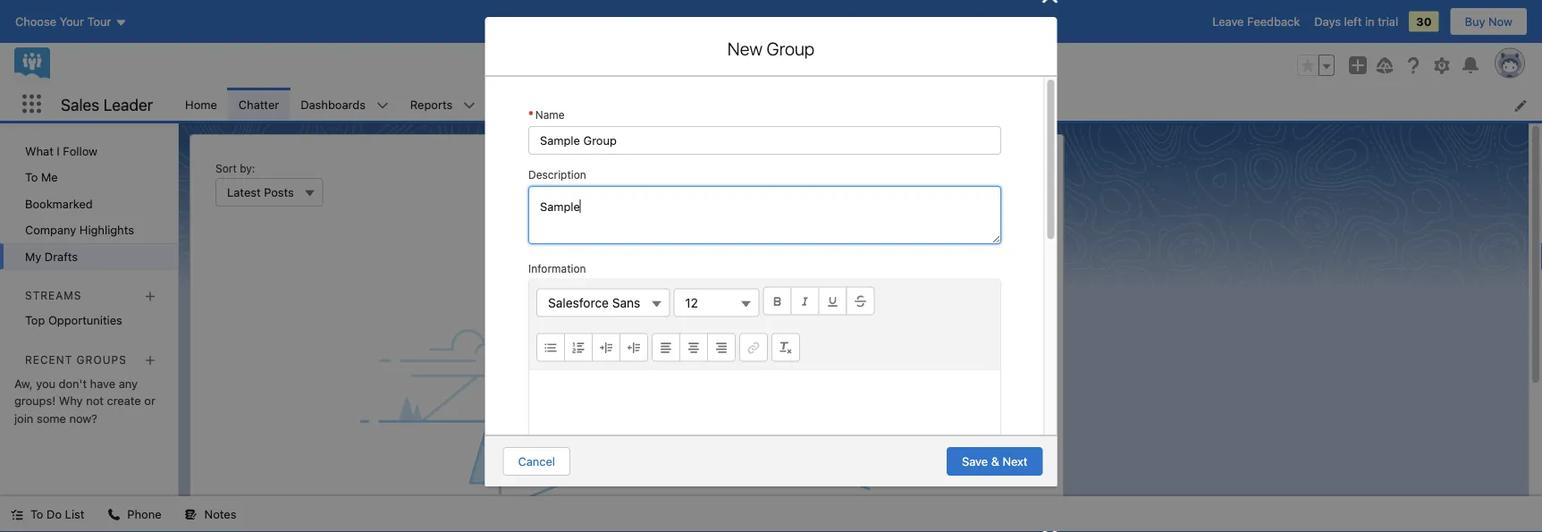 Task type: vqa. For each thing, say whether or not it's contained in the screenshot.
for
no



Task type: describe. For each thing, give the bounding box(es) containing it.
chatter
[[239, 97, 279, 111]]

dashboards list item
[[290, 88, 400, 121]]

sans
[[612, 295, 640, 310]]

bookmarked link
[[0, 190, 178, 217]]

Font, Salesforce Sans button
[[536, 288, 670, 317]]

my
[[25, 250, 41, 263]]

left
[[1345, 15, 1362, 28]]

Font Size, 12 button
[[673, 288, 759, 317]]

my drafts link
[[0, 243, 178, 270]]

by:
[[240, 162, 255, 174]]

text default image for phone
[[108, 508, 120, 521]]

text default image for to do list
[[11, 508, 23, 521]]

align text element
[[652, 333, 736, 362]]

format text element
[[763, 287, 875, 315]]

now?
[[69, 412, 97, 425]]

join
[[14, 412, 33, 425]]

information
[[528, 262, 586, 275]]

drafts
[[45, 250, 78, 263]]

company
[[25, 223, 76, 237]]

group
[[767, 38, 815, 59]]

12
[[685, 295, 698, 310]]

leave feedback link
[[1213, 15, 1301, 28]]

why
[[59, 394, 83, 408]]

i
[[57, 144, 60, 157]]

format body element
[[536, 333, 648, 362]]

groups
[[77, 353, 127, 366]]

to for to me
[[25, 170, 38, 184]]

reports
[[410, 97, 453, 111]]

new group
[[728, 38, 815, 59]]

save & next button
[[947, 447, 1043, 476]]

*
[[528, 108, 533, 121]]

home
[[185, 97, 217, 111]]

&
[[992, 455, 1000, 468]]

top opportunities
[[25, 314, 122, 327]]

now
[[1489, 15, 1513, 28]]

trial
[[1378, 15, 1399, 28]]

you
[[36, 377, 55, 390]]

top
[[25, 314, 45, 327]]

reports link
[[400, 88, 463, 121]]

what
[[25, 144, 54, 157]]

feedback
[[1248, 15, 1301, 28]]

reports list item
[[400, 88, 487, 121]]

leave feedback
[[1213, 15, 1301, 28]]

what i follow
[[25, 144, 98, 157]]

create
[[107, 394, 141, 408]]

in
[[1366, 15, 1375, 28]]

me
[[41, 170, 58, 184]]

sort by:
[[216, 162, 255, 174]]

name
[[535, 108, 564, 121]]

new
[[728, 38, 763, 59]]

any
[[119, 377, 138, 390]]

what i follow link
[[0, 138, 178, 164]]

days left in trial
[[1315, 15, 1399, 28]]

don't
[[59, 377, 87, 390]]

sales
[[61, 95, 100, 114]]

dashboards link
[[290, 88, 376, 121]]



Task type: locate. For each thing, give the bounding box(es) containing it.
Compose text text field
[[529, 370, 1000, 456]]

1 vertical spatial to
[[30, 508, 43, 521]]

to left 'me'
[[25, 170, 38, 184]]

format font family and size group
[[536, 287, 763, 333]]

buy now
[[1465, 15, 1513, 28]]

groups!
[[14, 394, 56, 408]]

save
[[962, 455, 988, 468]]

home link
[[174, 88, 228, 121]]

to inside to me link
[[25, 170, 38, 184]]

sales leader
[[61, 95, 153, 114]]

2 horizontal spatial text default image
[[185, 508, 197, 521]]

top opportunities link
[[0, 307, 178, 334]]

notes
[[204, 508, 236, 521]]

to do list
[[30, 508, 84, 521]]

not
[[86, 394, 104, 408]]

salesforce sans
[[548, 295, 640, 310]]

to for to do list
[[30, 508, 43, 521]]

text default image left notes
[[185, 508, 197, 521]]

recent groups link
[[25, 353, 127, 366]]

follow
[[63, 144, 98, 157]]

leave
[[1213, 15, 1244, 28]]

toolbar
[[529, 279, 1000, 370]]

inverse image
[[1040, 0, 1061, 6]]

text default image inside to do list button
[[11, 508, 23, 521]]

buy
[[1465, 15, 1486, 28]]

notes button
[[174, 496, 247, 532]]

company highlights
[[25, 223, 134, 237]]

3 text default image from the left
[[185, 508, 197, 521]]

list containing home
[[174, 88, 1543, 121]]

to inside to do list button
[[30, 508, 43, 521]]

text default image left phone
[[108, 508, 120, 521]]

buy now button
[[1450, 7, 1528, 36]]

forecasts link
[[487, 88, 561, 121]]

save & next
[[962, 455, 1028, 468]]

Description text field
[[528, 186, 1001, 244]]

forecasts
[[497, 97, 550, 111]]

list
[[65, 508, 84, 521]]

0 horizontal spatial text default image
[[11, 508, 23, 521]]

text default image left do
[[11, 508, 23, 521]]

or
[[144, 394, 155, 408]]

bookmarked
[[25, 197, 93, 210]]

leader
[[104, 95, 153, 114]]

dashboards
[[301, 97, 366, 111]]

30
[[1417, 15, 1432, 28]]

have
[[90, 377, 115, 390]]

next
[[1003, 455, 1028, 468]]

cancel button
[[503, 447, 571, 476]]

recent groups
[[25, 353, 127, 366]]

text default image for notes
[[185, 508, 197, 521]]

to
[[25, 170, 38, 184], [30, 508, 43, 521]]

to do list button
[[0, 496, 95, 532]]

days
[[1315, 15, 1341, 28]]

toolbar containing salesforce sans
[[529, 279, 1000, 370]]

None text field
[[528, 126, 1001, 155]]

to me link
[[0, 164, 178, 190]]

0 vertical spatial to
[[25, 170, 38, 184]]

why not create or join some now?
[[14, 394, 155, 425]]

salesforce
[[548, 295, 609, 310]]

list
[[174, 88, 1543, 121]]

company highlights link
[[0, 217, 178, 243]]

1 horizontal spatial text default image
[[108, 508, 120, 521]]

recent
[[25, 353, 73, 366]]

cancel
[[518, 455, 555, 468]]

list item
[[561, 88, 656, 121]]

1 text default image from the left
[[11, 508, 23, 521]]

2 text default image from the left
[[108, 508, 120, 521]]

my drafts
[[25, 250, 78, 263]]

opportunities
[[48, 314, 122, 327]]

streams
[[25, 289, 82, 302]]

sort
[[216, 162, 237, 174]]

to left do
[[30, 508, 43, 521]]

text default image
[[11, 508, 23, 521], [108, 508, 120, 521], [185, 508, 197, 521]]

group
[[1298, 55, 1335, 76]]

do
[[47, 508, 62, 521]]

description
[[528, 168, 586, 181]]

phone button
[[97, 496, 172, 532]]

phone
[[127, 508, 162, 521]]

text default image inside notes button
[[185, 508, 197, 521]]

chatter link
[[228, 88, 290, 121]]

some
[[37, 412, 66, 425]]

streams link
[[25, 289, 82, 302]]

aw, you don't have any groups!
[[14, 377, 138, 408]]

aw,
[[14, 377, 33, 390]]

text default image inside phone button
[[108, 508, 120, 521]]

highlights
[[79, 223, 134, 237]]

to me
[[25, 170, 58, 184]]



